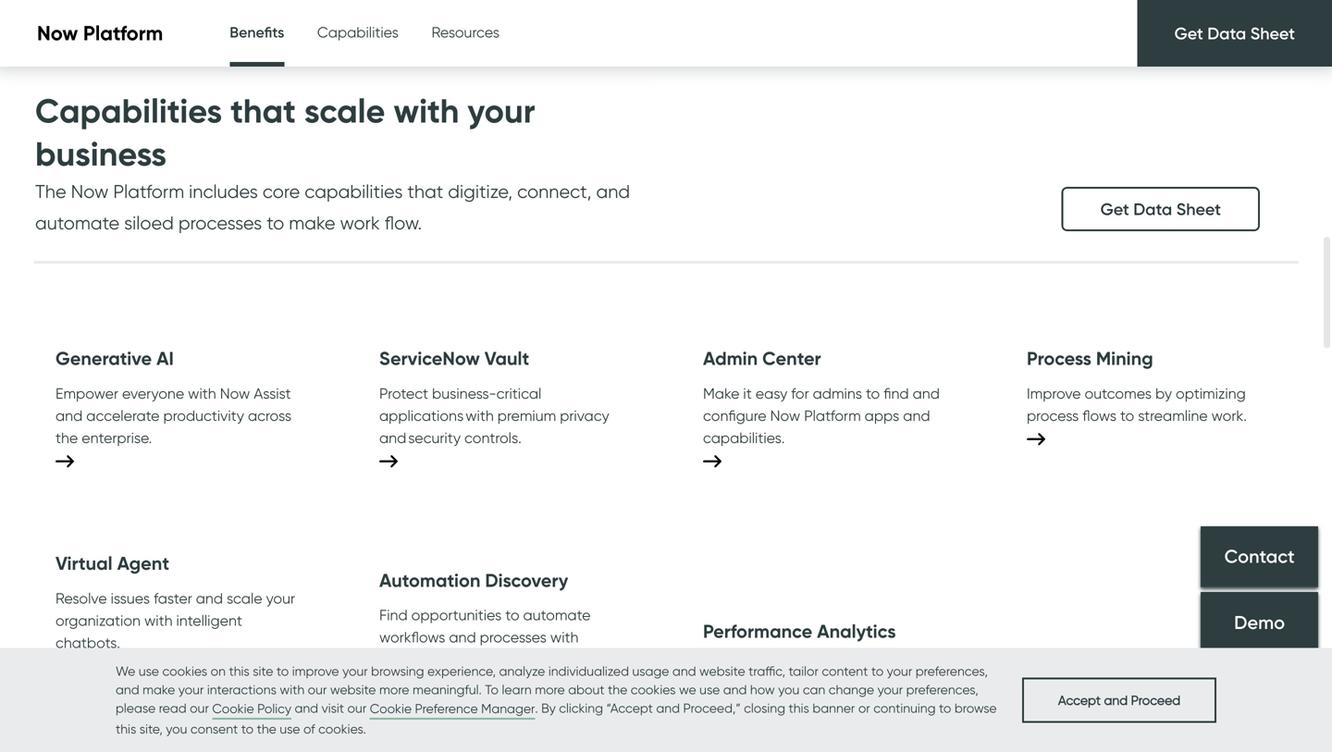 Task type: locate. For each thing, give the bounding box(es) containing it.
discovery
[[485, 569, 568, 592]]

1 horizontal spatial cookie
[[370, 701, 412, 717]]

servicenow up protect
[[379, 347, 480, 370]]

with inside capabilities that scale with your business the now platform includes core capabilities that digitize, connect, and automate siloed processes to make work flow.
[[394, 90, 459, 131]]

analytics
[[817, 620, 896, 643]]

2 horizontal spatial use
[[700, 682, 720, 698]]

personalized,
[[1081, 682, 1171, 700]]

scale
[[304, 90, 385, 131], [227, 589, 262, 607]]

we use cookies on this site to improve your browsing experience, analyze individualized usage and website traffic, tailor content to your preferences, and make your interactions with our website more meaningful. to learn more about the cookies we use and how you can change your preferences, please read our
[[116, 664, 988, 716]]

1 vertical spatial preferences,
[[907, 682, 979, 698]]

to up can
[[807, 657, 821, 675]]

you down read
[[166, 721, 187, 737]]

critical
[[497, 384, 542, 402]]

0 vertical spatial automate
[[35, 212, 120, 234]]

accept and proceed
[[1059, 692, 1181, 708]]

you
[[778, 682, 800, 698], [166, 721, 187, 737]]

the up "accept
[[608, 682, 628, 698]]

to down relevant,
[[1200, 704, 1214, 722]]

0 vertical spatial data
[[1208, 23, 1247, 43]]

automate down discovery
[[523, 606, 591, 624]]

1 horizontal spatial sheet
[[1251, 23, 1296, 43]]

improvements.
[[703, 702, 802, 720]]

2 vertical spatial platform
[[804, 407, 861, 425]]

more
[[379, 682, 409, 698], [535, 682, 565, 698]]

preferences, down trends, at the right
[[907, 682, 979, 698]]

configure
[[703, 407, 767, 425]]

get for capabilities that scale with your business
[[1101, 199, 1130, 219]]

scale up intelligent
[[227, 589, 262, 607]]

0 vertical spatial that
[[231, 90, 296, 131]]

use left of
[[280, 721, 300, 737]]

processes inside 'find opportunities to automate workflows and processes with servicenow apps.'
[[480, 629, 547, 647]]

1 horizontal spatial capabilities
[[317, 23, 399, 41]]

with up policy
[[280, 682, 305, 698]]

scale down capabilities link
[[304, 90, 385, 131]]

1 vertical spatial this
[[789, 701, 810, 716]]

for
[[791, 384, 809, 402]]

to
[[267, 212, 284, 234], [866, 384, 880, 402], [1121, 407, 1135, 425], [506, 606, 520, 624], [807, 657, 821, 675], [277, 664, 289, 679], [872, 664, 884, 679], [939, 701, 952, 716], [1200, 704, 1214, 722], [241, 721, 254, 737]]

make down core at the top left of page
[[289, 212, 335, 234]]

site,
[[140, 721, 163, 737]]

0 horizontal spatial make
[[143, 682, 175, 698]]

insights
[[753, 657, 803, 675]]

about
[[568, 682, 605, 698]]

now
[[37, 21, 78, 46], [71, 180, 109, 203], [220, 384, 250, 402], [771, 407, 801, 425]]

platform inside make it easy for admins to find and configure now platform apps and capabilities.
[[804, 407, 861, 425]]

core
[[263, 180, 300, 203]]

browse
[[955, 701, 997, 716]]

continuing
[[874, 701, 936, 716]]

now inside make it easy for admins to find and configure now platform apps and capabilities.
[[771, 407, 801, 425]]

1 vertical spatial capabilities
[[35, 90, 222, 131]]

our inside cookie policy and visit our cookie preference manager
[[348, 701, 367, 716]]

0 horizontal spatial you
[[166, 721, 187, 737]]

faster
[[154, 589, 192, 607]]

0 vertical spatial capabilities
[[317, 23, 399, 41]]

cookie policy and visit our cookie preference manager
[[212, 701, 535, 717]]

find
[[379, 606, 408, 624]]

2 cookie from the left
[[370, 701, 412, 717]]

cookie down interactions
[[212, 701, 254, 717]]

1 horizontal spatial get
[[1175, 23, 1204, 43]]

to down outcomes
[[1121, 407, 1135, 425]]

2 vertical spatial use
[[280, 721, 300, 737]]

cookies.
[[318, 721, 366, 737]]

ai
[[156, 347, 174, 370], [1027, 644, 1045, 668]]

1 horizontal spatial the
[[257, 721, 277, 737]]

0 vertical spatial cookies
[[162, 664, 207, 679]]

and inside resolve issues faster and scale your organization with intelligent chatbots.
[[196, 589, 223, 607]]

with down the faster
[[144, 612, 173, 630]]

capabilities inside capabilities that scale with your business the now platform includes core capabilities that digitize, connect, and automate siloed processes to make work flow.
[[35, 90, 222, 131]]

generative
[[56, 347, 152, 370]]

get data sheet
[[1175, 23, 1296, 43], [1101, 199, 1222, 219]]

agent
[[117, 552, 169, 575]]

mining
[[1097, 347, 1154, 370]]

1 horizontal spatial that
[[408, 180, 444, 203]]

1 horizontal spatial you
[[778, 682, 800, 698]]

and inside . by clicking "accept and proceed," closing this banner or continuing to browse this site, you consent to the use of cookies.
[[656, 701, 680, 716]]

0 vertical spatial this
[[229, 664, 250, 679]]

with inside resolve issues faster and scale your organization with intelligent chatbots.
[[144, 612, 173, 630]]

that down benefits link
[[231, 90, 296, 131]]

how
[[750, 682, 775, 698]]

you inside we use cookies on this site to improve your browsing experience, analyze individualized usage and website traffic, tailor content to your preferences, and make your interactions with our website more meaningful. to learn more about the cookies we use and how you can change your preferences, please read our
[[778, 682, 800, 698]]

unlock
[[703, 657, 749, 675]]

empower
[[56, 384, 118, 402]]

1 vertical spatial you
[[166, 721, 187, 737]]

0 horizontal spatial the
[[56, 429, 78, 447]]

1 horizontal spatial use
[[280, 721, 300, 737]]

vault
[[485, 347, 530, 370]]

2 horizontal spatial this
[[789, 701, 810, 716]]

0 horizontal spatial this
[[116, 721, 136, 737]]

sheet for now platform
[[1251, 23, 1296, 43]]

with up productivity on the left bottom
[[188, 384, 216, 402]]

automation discovery
[[379, 569, 568, 592]]

with up individualized
[[551, 629, 579, 647]]

automate inside capabilities that scale with your business the now platform includes core capabilities that digitize, connect, and automate siloed processes to make work flow.
[[35, 212, 120, 234]]

1 vertical spatial sheet
[[1177, 199, 1222, 219]]

to left 'find'
[[866, 384, 880, 402]]

find
[[884, 384, 909, 402]]

processes up analyze
[[480, 629, 547, 647]]

performance
[[703, 620, 813, 643]]

1 vertical spatial that
[[408, 180, 444, 203]]

0 vertical spatial ai
[[156, 347, 174, 370]]

0 vertical spatial you
[[778, 682, 800, 698]]

website up prioritize
[[700, 664, 746, 679]]

this down 'please'
[[116, 721, 136, 737]]

0 horizontal spatial automate
[[35, 212, 120, 234]]

cookie preference manager link
[[370, 700, 535, 720]]

preference
[[415, 701, 478, 717]]

drive
[[866, 679, 899, 697]]

your up site
[[266, 589, 295, 607]]

that up 'flow.'
[[408, 180, 444, 203]]

banner
[[813, 701, 855, 716]]

1 horizontal spatial more
[[535, 682, 565, 698]]

0 horizontal spatial sheet
[[1177, 199, 1222, 219]]

automate down the
[[35, 212, 120, 234]]

this down resources,
[[789, 701, 810, 716]]

0 vertical spatial the
[[56, 429, 78, 447]]

relevant,
[[1175, 682, 1233, 700]]

0 horizontal spatial scale
[[227, 589, 262, 607]]

1 vertical spatial scale
[[227, 589, 262, 607]]

to down cookie policy link
[[241, 721, 254, 737]]

1 horizontal spatial ai
[[1027, 644, 1045, 668]]

with down resources link on the left top of page
[[394, 90, 459, 131]]

make it easy for admins to find and configure now platform apps and capabilities.
[[703, 384, 940, 447]]

to inside capabilities that scale with your business the now platform includes core capabilities that digitize, connect, and automate siloed processes to make work flow.
[[267, 212, 284, 234]]

0 vertical spatial processes
[[179, 212, 262, 234]]

by
[[542, 701, 556, 716]]

0 vertical spatial platform
[[83, 21, 163, 46]]

1 vertical spatial data
[[1134, 199, 1173, 219]]

1 vertical spatial servicenow
[[379, 651, 459, 669]]

servicenow down workflows
[[379, 651, 459, 669]]

website up visit
[[330, 682, 376, 698]]

0 vertical spatial make
[[289, 212, 335, 234]]

0 vertical spatial preferences,
[[916, 664, 988, 679]]

cookies left on
[[162, 664, 207, 679]]

improve
[[1027, 384, 1081, 402]]

you inside . by clicking "accept and proceed," closing this banner or continuing to browse this site, you consent to the use of cookies.
[[166, 721, 187, 737]]

manager
[[481, 701, 535, 717]]

0 horizontal spatial processes
[[179, 212, 262, 234]]

0 horizontal spatial data
[[1134, 199, 1173, 219]]

your up read
[[178, 682, 204, 698]]

policy
[[257, 701, 291, 717]]

1 vertical spatial the
[[608, 682, 628, 698]]

1 vertical spatial get
[[1101, 199, 1130, 219]]

get
[[1175, 23, 1204, 43], [1101, 199, 1130, 219]]

1 horizontal spatial website
[[700, 664, 746, 679]]

0 vertical spatial sheet
[[1251, 23, 1296, 43]]

privacy
[[560, 407, 610, 425]]

now inside empower everyone with now assist and accelerate productivity across the enterprise.
[[220, 384, 250, 402]]

1 vertical spatial processes
[[480, 629, 547, 647]]

1 horizontal spatial cookies
[[631, 682, 676, 698]]

and inside provide personalized, relevant, actionable search results to employees and customers.
[[1104, 726, 1131, 744]]

1 vertical spatial get data sheet link
[[1062, 187, 1260, 231]]

1 vertical spatial make
[[143, 682, 175, 698]]

processes inside capabilities that scale with your business the now platform includes core capabilities that digitize, connect, and automate siloed processes to make work flow.
[[179, 212, 262, 234]]

workflows
[[379, 629, 445, 647]]

to up the drive
[[872, 664, 884, 679]]

0 vertical spatial get data sheet
[[1175, 23, 1296, 43]]

your up the digitize,
[[468, 90, 535, 131]]

tailor
[[789, 664, 819, 679]]

1 horizontal spatial this
[[229, 664, 250, 679]]

automate
[[35, 212, 120, 234], [523, 606, 591, 624]]

1 horizontal spatial make
[[289, 212, 335, 234]]

2 servicenow from the top
[[379, 651, 459, 669]]

this
[[229, 664, 250, 679], [789, 701, 810, 716], [116, 721, 136, 737]]

0 vertical spatial website
[[700, 664, 746, 679]]

now platform
[[37, 21, 163, 46]]

cookie down browsing
[[370, 701, 412, 717]]

1 horizontal spatial scale
[[304, 90, 385, 131]]

1 cookie from the left
[[212, 701, 254, 717]]

1 vertical spatial cookies
[[631, 682, 676, 698]]

0 horizontal spatial get
[[1101, 199, 1130, 219]]

use up proceed,"
[[700, 682, 720, 698]]

0 horizontal spatial more
[[379, 682, 409, 698]]

1 horizontal spatial data
[[1208, 23, 1247, 43]]

data for capabilities that scale with your business
[[1134, 199, 1173, 219]]

our right visit
[[348, 701, 367, 716]]

siloed
[[124, 212, 174, 234]]

and inside button
[[1105, 692, 1128, 708]]

1 horizontal spatial automate
[[523, 606, 591, 624]]

unlock insights to anticipate trends, prioritize resources, and drive service improvements.
[[703, 657, 950, 720]]

with inside we use cookies on this site to improve your browsing experience, analyze individualized usage and website traffic, tailor content to your preferences, and make your interactions with our website more meaningful. to learn more about the cookies we use and how you can change your preferences, please read our
[[280, 682, 305, 698]]

platform
[[83, 21, 163, 46], [113, 180, 184, 203], [804, 407, 861, 425]]

cookie policy link
[[212, 700, 291, 720]]

sheet for capabilities that scale with your business
[[1177, 199, 1222, 219]]

virtual
[[56, 552, 113, 575]]

1 vertical spatial get data sheet
[[1101, 199, 1222, 219]]

our up consent
[[190, 701, 209, 716]]

cookies down 'usage'
[[631, 682, 676, 698]]

consent
[[191, 721, 238, 737]]

of
[[303, 721, 315, 737]]

2 vertical spatial the
[[257, 721, 277, 737]]

0 vertical spatial scale
[[304, 90, 385, 131]]

1 vertical spatial website
[[330, 682, 376, 698]]

the inside empower everyone with now assist and accelerate productivity across the enterprise.
[[56, 429, 78, 447]]

2 vertical spatial this
[[116, 721, 136, 737]]

ai up everyone
[[156, 347, 174, 370]]

2 horizontal spatial the
[[608, 682, 628, 698]]

the
[[56, 429, 78, 447], [608, 682, 628, 698], [257, 721, 277, 737]]

protect
[[379, 384, 429, 402]]

0 horizontal spatial capabilities
[[35, 90, 222, 131]]

0 vertical spatial get data sheet link
[[1138, 0, 1333, 67]]

0 vertical spatial use
[[139, 664, 159, 679]]

1 vertical spatial platform
[[113, 180, 184, 203]]

0 horizontal spatial ai
[[156, 347, 174, 370]]

capabilities for capabilities that scale with your business the now platform includes core capabilities that digitize, connect, and automate siloed processes to make work flow.
[[35, 90, 222, 131]]

issues
[[111, 589, 150, 607]]

contact link
[[1201, 527, 1319, 588]]

now inside capabilities that scale with your business the now platform includes core capabilities that digitize, connect, and automate siloed processes to make work flow.
[[71, 180, 109, 203]]

your inside capabilities that scale with your business the now platform includes core capabilities that digitize, connect, and automate siloed processes to make work flow.
[[468, 90, 535, 131]]

search
[[1105, 704, 1150, 722]]

traffic,
[[749, 664, 786, 679]]

use inside . by clicking "accept and proceed," closing this banner or continuing to browse this site, you consent to the use of cookies.
[[280, 721, 300, 737]]

more down browsing
[[379, 682, 409, 698]]

0 horizontal spatial cookie
[[212, 701, 254, 717]]

this up interactions
[[229, 664, 250, 679]]

processes down includes
[[179, 212, 262, 234]]

0 vertical spatial servicenow
[[379, 347, 480, 370]]

find opportunities to automate workflows and processes with servicenow apps.
[[379, 606, 591, 669]]

premium
[[498, 407, 556, 425]]

you down tailor
[[778, 682, 800, 698]]

to down core at the top left of page
[[267, 212, 284, 234]]

to inside improve outcomes by optimizing process flows to streamline work.
[[1121, 407, 1135, 425]]

capabilities
[[305, 180, 403, 203]]

2 horizontal spatial our
[[348, 701, 367, 716]]

ai up provide
[[1027, 644, 1045, 668]]

our down "improve"
[[308, 682, 327, 698]]

get data sheet for now platform
[[1175, 23, 1296, 43]]

trends,
[[898, 657, 945, 675]]

visit
[[322, 701, 344, 716]]

scale inside resolve issues faster and scale your organization with intelligent chatbots.
[[227, 589, 262, 607]]

make up read
[[143, 682, 175, 698]]

1 horizontal spatial processes
[[480, 629, 547, 647]]

1 vertical spatial ai
[[1027, 644, 1045, 668]]

make
[[289, 212, 335, 234], [143, 682, 175, 698]]

1 servicenow from the top
[[379, 347, 480, 370]]

make inside we use cookies on this site to improve your browsing experience, analyze individualized usage and website traffic, tailor content to your preferences, and make your interactions with our website more meaningful. to learn more about the cookies we use and how you can change your preferences, please read our
[[143, 682, 175, 698]]

the down policy
[[257, 721, 277, 737]]

preferences, up service
[[916, 664, 988, 679]]

2 more from the left
[[535, 682, 565, 698]]

to down discovery
[[506, 606, 520, 624]]

0 horizontal spatial website
[[330, 682, 376, 698]]

1 vertical spatial automate
[[523, 606, 591, 624]]

proceed,"
[[683, 701, 741, 716]]

more up the by
[[535, 682, 565, 698]]

the down empower
[[56, 429, 78, 447]]

servicenow inside 'find opportunities to automate workflows and processes with servicenow apps.'
[[379, 651, 459, 669]]

use right we
[[139, 664, 159, 679]]

0 vertical spatial get
[[1175, 23, 1204, 43]]

0 horizontal spatial use
[[139, 664, 159, 679]]

resolve
[[56, 589, 107, 607]]



Task type: vqa. For each thing, say whether or not it's contained in the screenshot.
Products
no



Task type: describe. For each thing, give the bounding box(es) containing it.
virtual agent
[[56, 552, 169, 575]]

contact
[[1225, 545, 1295, 568]]

admins
[[813, 384, 863, 402]]

get data sheet link for now platform
[[1138, 0, 1333, 67]]

demo link
[[1201, 592, 1319, 653]]

get data sheet link for capabilities that scale with your business
[[1062, 187, 1260, 231]]

provide personalized, relevant, actionable search results to employees and customers.
[[1027, 682, 1233, 744]]

capabilities.
[[703, 429, 785, 447]]

0 horizontal spatial our
[[190, 701, 209, 716]]

0 horizontal spatial cookies
[[162, 664, 207, 679]]

center
[[763, 347, 821, 370]]

closing
[[744, 701, 786, 716]]

intelligent
[[176, 612, 242, 630]]

to inside 'unlock insights to anticipate trends, prioritize resources, and drive service improvements.'
[[807, 657, 821, 675]]

and inside cookie policy and visit our cookie preference manager
[[295, 701, 318, 716]]

accelerate
[[86, 407, 160, 425]]

scale inside capabilities that scale with your business the now platform includes core capabilities that digitize, connect, and automate siloed processes to make work flow.
[[304, 90, 385, 131]]

results
[[1154, 704, 1196, 722]]

to down service
[[939, 701, 952, 716]]

1 more from the left
[[379, 682, 409, 698]]

analyze
[[499, 664, 545, 679]]

by
[[1156, 384, 1173, 402]]

easy
[[756, 384, 788, 402]]

site
[[253, 664, 273, 679]]

data for now platform
[[1208, 23, 1247, 43]]

with inside empower everyone with now assist and accelerate productivity across the enterprise.
[[188, 384, 216, 402]]

the inside . by clicking "accept and proceed," closing this banner or continuing to browse this site, you consent to the use of cookies.
[[257, 721, 277, 737]]

flows
[[1083, 407, 1117, 425]]

servicenow vault
[[379, 347, 530, 370]]

actionable
[[1027, 704, 1101, 722]]

. by clicking "accept and proceed," closing this banner or continuing to browse this site, you consent to the use of cookies.
[[116, 701, 997, 737]]

change
[[829, 682, 875, 698]]

the inside we use cookies on this site to improve your browsing experience, analyze individualized usage and website traffic, tailor content to your preferences, and make your interactions with our website more meaningful. to learn more about the cookies we use and how you can change your preferences, please read our
[[608, 682, 628, 698]]

we
[[679, 682, 697, 698]]

read
[[159, 701, 187, 716]]

"accept
[[607, 701, 653, 716]]

apps
[[865, 407, 900, 425]]

individualized
[[549, 664, 629, 679]]

with inside 'find opportunities to automate workflows and processes with servicenow apps.'
[[551, 629, 579, 647]]

benefits link
[[230, 0, 285, 69]]

streamline
[[1138, 407, 1208, 425]]

business
[[35, 133, 167, 175]]

platform inside capabilities that scale with your business the now platform includes core capabilities that digitize, connect, and automate siloed processes to make work flow.
[[113, 180, 184, 203]]

your right "improve"
[[343, 664, 368, 679]]

automate inside 'find opportunities to automate workflows and processes with servicenow apps.'
[[523, 606, 591, 624]]

to inside 'find opportunities to automate workflows and processes with servicenow apps.'
[[506, 606, 520, 624]]

controls.
[[465, 429, 522, 447]]

0 horizontal spatial that
[[231, 90, 296, 131]]

or
[[859, 701, 871, 716]]

accept and proceed button
[[1023, 678, 1217, 723]]

across
[[248, 407, 292, 425]]

admin
[[703, 347, 758, 370]]

resources link
[[432, 0, 500, 65]]

search
[[1049, 644, 1109, 668]]

the
[[35, 180, 66, 203]]

business-
[[432, 384, 497, 402]]

prioritize
[[703, 679, 761, 697]]

make inside capabilities that scale with your business the now platform includes core capabilities that digitize, connect, and automate siloed processes to make work flow.
[[289, 212, 335, 234]]

your up continuing
[[878, 682, 903, 698]]

and inside 'find opportunities to automate workflows and processes with servicenow apps.'
[[449, 629, 476, 647]]

apps.
[[463, 651, 501, 669]]

your inside resolve issues faster and scale your organization with intelligent chatbots.
[[266, 589, 295, 607]]

get for now platform
[[1175, 23, 1204, 43]]

1 horizontal spatial our
[[308, 682, 327, 698]]

1 vertical spatial use
[[700, 682, 720, 698]]

to inside make it easy for admins to find and configure now platform apps and capabilities.
[[866, 384, 880, 402]]

capabilities for capabilities
[[317, 23, 399, 41]]

everyone
[[122, 384, 184, 402]]

work.
[[1212, 407, 1247, 425]]

productivity
[[163, 407, 244, 425]]

experience,
[[428, 664, 496, 679]]

to
[[485, 682, 499, 698]]

to inside provide personalized, relevant, actionable search results to employees and customers.
[[1200, 704, 1214, 722]]

learn
[[502, 682, 532, 698]]

outcomes
[[1085, 384, 1152, 402]]

browsing
[[371, 664, 424, 679]]

on
[[211, 664, 226, 679]]

assist
[[254, 384, 291, 402]]

process
[[1027, 407, 1079, 425]]

applications with
[[379, 407, 494, 425]]

improve
[[292, 664, 339, 679]]

please
[[116, 701, 156, 716]]

resources
[[432, 23, 500, 41]]

meaningful.
[[413, 682, 482, 698]]

content
[[822, 664, 868, 679]]

interactions
[[207, 682, 277, 698]]

this inside we use cookies on this site to improve your browsing experience, analyze individualized usage and website traffic, tailor content to your preferences, and make your interactions with our website more meaningful. to learn more about the cookies we use and how you can change your preferences, please read our
[[229, 664, 250, 679]]

employees
[[1027, 726, 1101, 744]]

get data sheet for capabilities that scale with your business
[[1101, 199, 1222, 219]]

.
[[535, 701, 538, 716]]

includes
[[189, 180, 258, 203]]

and inside capabilities that scale with your business the now platform includes core capabilities that digitize, connect, and automate siloed processes to make work flow.
[[596, 180, 630, 203]]

your up the drive
[[887, 664, 913, 679]]

to right site
[[277, 664, 289, 679]]

and inside empower everyone with now assist and accelerate productivity across the enterprise.
[[56, 407, 83, 425]]

capabilities link
[[317, 0, 399, 65]]

customers.
[[1135, 726, 1208, 744]]

service
[[903, 679, 950, 697]]

we
[[116, 664, 135, 679]]

clicking
[[559, 701, 603, 716]]

admin center
[[703, 347, 821, 370]]

anticipate
[[825, 657, 895, 675]]

improve outcomes by optimizing process flows to streamline work.
[[1027, 384, 1247, 425]]

and inside 'unlock insights to anticipate trends, prioritize resources, and drive service improvements.'
[[835, 679, 862, 697]]

provide
[[1027, 682, 1077, 700]]

proceed
[[1131, 692, 1181, 708]]



